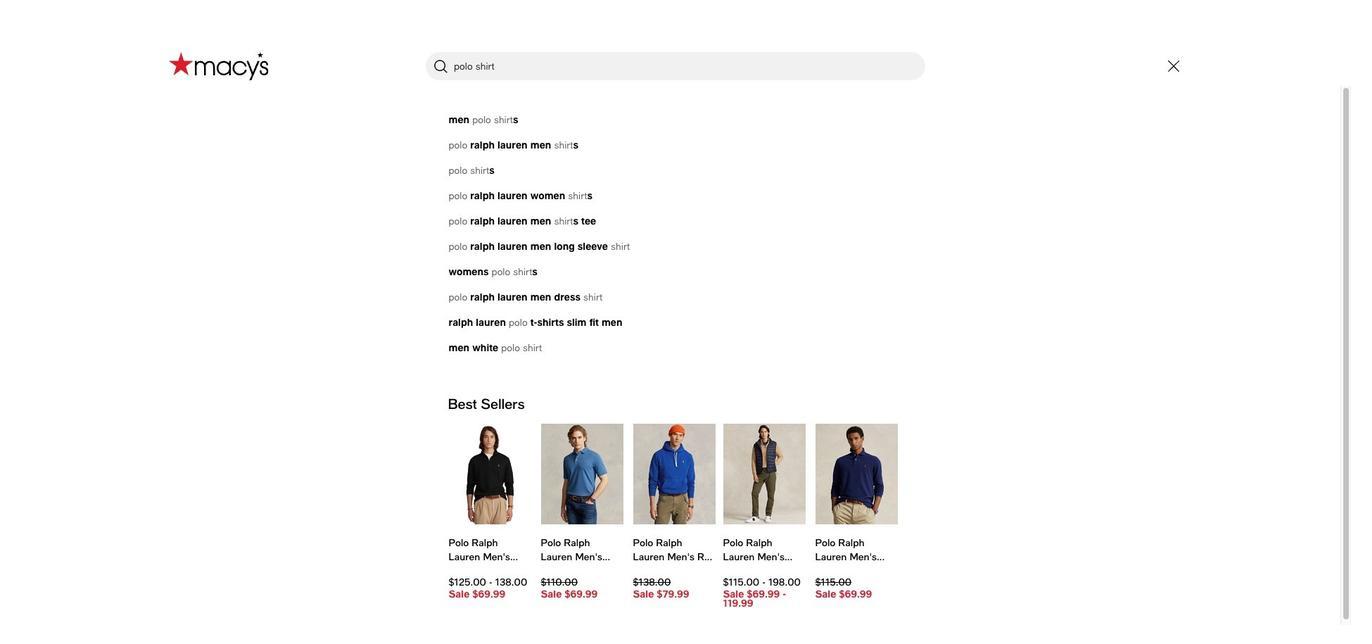 Task type: describe. For each thing, give the bounding box(es) containing it.
clearance save on what you crave + sale finds, too! image
[[169, 361, 1182, 625]]

search large image
[[432, 58, 449, 75]]

Search text field
[[426, 52, 926, 80]]



Task type: vqa. For each thing, say whether or not it's contained in the screenshot.
Search Text Field
yes



